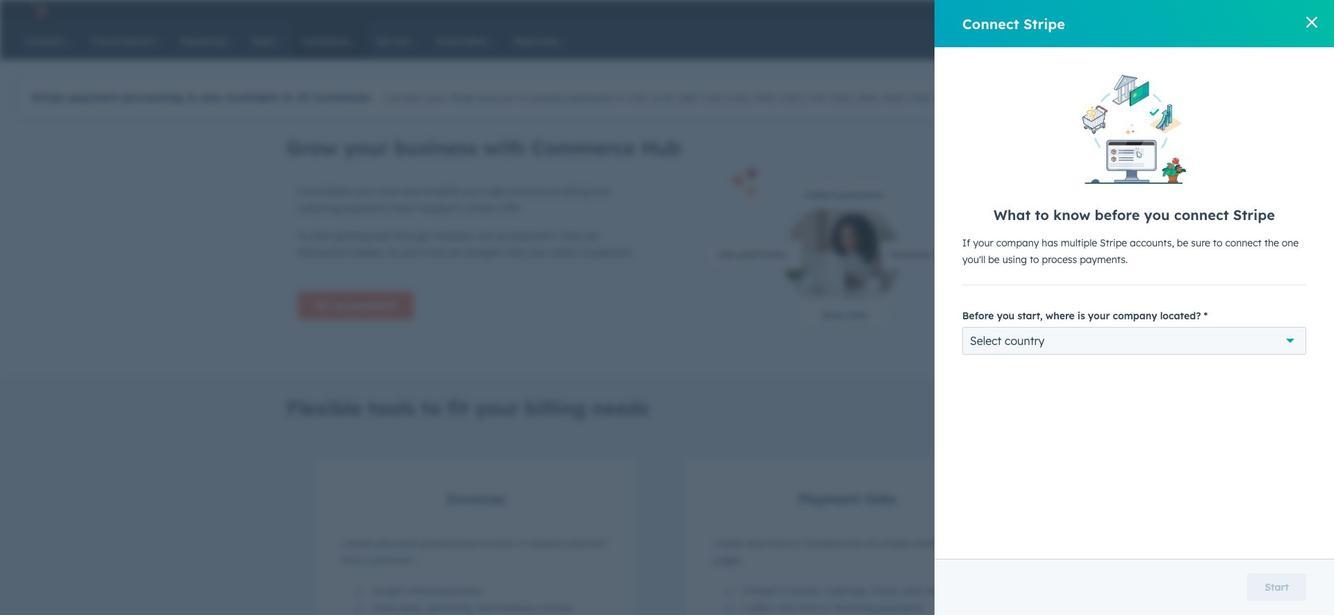 Task type: describe. For each thing, give the bounding box(es) containing it.
marketplaces image
[[1119, 6, 1132, 19]]

close image
[[1306, 17, 1317, 28]]



Task type: locate. For each thing, give the bounding box(es) containing it.
Search HubSpot search field
[[1118, 29, 1275, 53]]

jacob simon image
[[1224, 5, 1237, 17]]

menu
[[1018, 0, 1307, 22]]

dialog
[[935, 0, 1334, 616]]



Task type: vqa. For each thing, say whether or not it's contained in the screenshot.
1st Pages
no



